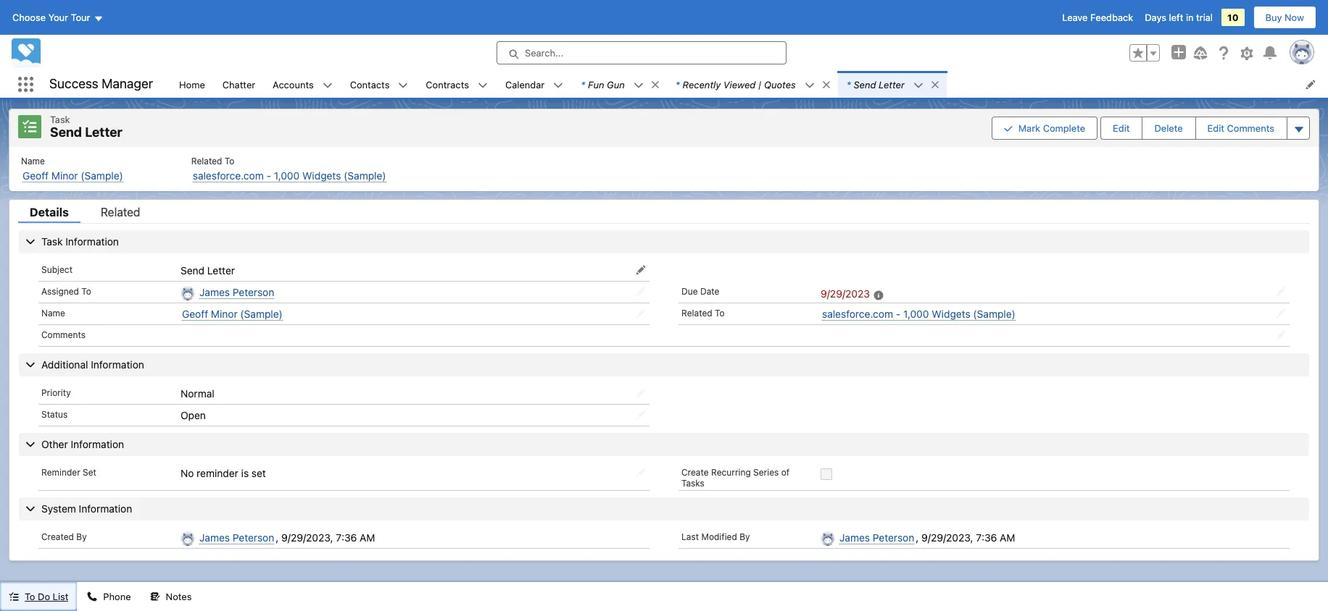 Task type: locate. For each thing, give the bounding box(es) containing it.
0 vertical spatial list
[[170, 71, 1328, 98]]

buy
[[1265, 12, 1282, 23]]

1 by from the left
[[76, 532, 87, 543]]

0 horizontal spatial minor
[[51, 169, 78, 182]]

1 horizontal spatial 7:36
[[976, 532, 997, 544]]

buy now button
[[1253, 6, 1317, 29]]

group
[[1129, 44, 1160, 62], [992, 115, 1310, 141]]

1 vertical spatial task
[[41, 235, 63, 248]]

1 horizontal spatial 9/29/2023,
[[921, 532, 973, 544]]

send for * send letter
[[854, 79, 876, 90]]

series
[[753, 467, 779, 478]]

1 vertical spatial name
[[41, 308, 65, 319]]

to inside the 'to do list' button
[[25, 592, 35, 603]]

0 vertical spatial send
[[854, 79, 876, 90]]

home
[[179, 79, 205, 90]]

9/29/2023,
[[281, 532, 333, 544], [921, 532, 973, 544]]

text default image right accounts
[[322, 80, 333, 90]]

letter
[[879, 79, 905, 90], [85, 125, 122, 140], [207, 264, 235, 277]]

accounts list item
[[264, 71, 341, 98]]

salesforce.com - 1,000 widgets (sample)
[[822, 308, 1016, 320]]

0 horizontal spatial by
[[76, 532, 87, 543]]

2 edit from the left
[[1208, 122, 1224, 134]]

0 vertical spatial -
[[266, 169, 271, 182]]

* recently viewed | quotes
[[675, 79, 796, 90]]

0 horizontal spatial letter
[[85, 125, 122, 140]]

due
[[681, 286, 698, 297]]

0 horizontal spatial send
[[50, 125, 82, 140]]

, 9/29/2023, 7:36 am
[[276, 532, 375, 544], [916, 532, 1015, 544]]

related for related to salesforce.com - 1,000 widgets (sample)
[[191, 156, 222, 166]]

1 horizontal spatial , 9/29/2023, 7:36 am
[[916, 532, 1015, 544]]

success manager
[[49, 76, 153, 92]]

1 vertical spatial 1,000
[[903, 308, 929, 320]]

0 vertical spatial minor
[[51, 169, 78, 182]]

0 horizontal spatial 7:36
[[336, 532, 357, 544]]

to inside related to salesforce.com - 1,000 widgets (sample)
[[225, 156, 234, 166]]

* left fun at top left
[[581, 79, 585, 90]]

1 vertical spatial letter
[[85, 125, 122, 140]]

information
[[65, 235, 119, 248], [91, 359, 144, 371], [71, 438, 124, 451], [79, 503, 132, 515]]

james for created by
[[199, 532, 230, 544]]

geoff inside name geoff minor (sample)
[[22, 169, 49, 182]]

name up details at the left top
[[21, 156, 45, 166]]

text default image inside accounts list item
[[322, 80, 333, 90]]

list
[[170, 71, 1328, 98], [9, 147, 1319, 191]]

reminder
[[197, 467, 238, 480]]

related link
[[89, 206, 152, 223]]

no reminder is set
[[181, 467, 266, 480]]

geoff minor (sample) link up details at the left top
[[22, 169, 123, 182]]

salesforce.com
[[193, 169, 264, 182], [822, 308, 893, 320]]

edit right delete
[[1208, 122, 1224, 134]]

1 9/29/2023, from the left
[[281, 532, 333, 544]]

name down 'assigned'
[[41, 308, 65, 319]]

to for assigned to
[[81, 286, 91, 297]]

1 horizontal spatial comments
[[1227, 122, 1274, 134]]

details link
[[18, 206, 80, 223]]

2 horizontal spatial letter
[[879, 79, 905, 90]]

0 horizontal spatial am
[[360, 532, 375, 544]]

1 vertical spatial widgets
[[932, 308, 970, 320]]

text default image right the contracts
[[478, 80, 488, 90]]

geoff minor (sample) link
[[22, 169, 123, 182], [182, 308, 283, 321]]

- inside related to salesforce.com - 1,000 widgets (sample)
[[266, 169, 271, 182]]

contacts list item
[[341, 71, 417, 98]]

details
[[30, 206, 69, 219]]

phone button
[[79, 583, 140, 612]]

information for system information
[[79, 503, 132, 515]]

set
[[251, 467, 266, 480]]

1 horizontal spatial letter
[[207, 264, 235, 277]]

name inside name geoff minor (sample)
[[21, 156, 45, 166]]

0 horizontal spatial ,
[[276, 532, 279, 544]]

list containing geoff minor (sample)
[[9, 147, 1319, 191]]

text default image left do
[[9, 592, 19, 603]]

send inside list item
[[854, 79, 876, 90]]

0 vertical spatial comments
[[1227, 122, 1274, 134]]

quotes
[[764, 79, 796, 90]]

task
[[50, 114, 70, 125], [41, 235, 63, 248]]

to do list
[[25, 592, 68, 603]]

text default image inside list item
[[930, 80, 940, 90]]

0 vertical spatial widgets
[[302, 169, 341, 182]]

2 horizontal spatial *
[[847, 79, 851, 90]]

1 vertical spatial geoff
[[182, 308, 208, 320]]

text default image
[[930, 80, 940, 90], [322, 80, 333, 90], [478, 80, 488, 90], [9, 592, 19, 603], [150, 592, 160, 603]]

to for related to
[[715, 308, 725, 319]]

reminder set
[[41, 467, 96, 478]]

last
[[681, 532, 699, 543]]

list containing home
[[170, 71, 1328, 98]]

information down the set at the bottom left of page
[[79, 503, 132, 515]]

minor up details at the left top
[[51, 169, 78, 182]]

*
[[581, 79, 585, 90], [675, 79, 680, 90], [847, 79, 851, 90]]

information up the set at the bottom left of page
[[71, 438, 124, 451]]

1 edit from the left
[[1113, 122, 1130, 134]]

related
[[191, 156, 222, 166], [101, 206, 140, 219], [681, 308, 712, 319]]

1 vertical spatial salesforce.com
[[822, 308, 893, 320]]

1 , from the left
[[276, 532, 279, 544]]

0 horizontal spatial related
[[101, 206, 140, 219]]

0 horizontal spatial *
[[581, 79, 585, 90]]

edit inside button
[[1208, 122, 1224, 134]]

, 9/29/2023, 7:36 am for last modified by
[[916, 532, 1015, 544]]

is
[[241, 467, 249, 480]]

0 horizontal spatial salesforce.com
[[193, 169, 264, 182]]

1 horizontal spatial 1,000
[[903, 308, 929, 320]]

other information
[[41, 438, 124, 451]]

peterson for last modified by
[[873, 532, 914, 544]]

1 vertical spatial geoff minor (sample) link
[[182, 308, 283, 321]]

letter inside list item
[[879, 79, 905, 90]]

salesforce.com inside related to salesforce.com - 1,000 widgets (sample)
[[193, 169, 264, 182]]

1 vertical spatial list
[[9, 147, 1319, 191]]

related inside related to salesforce.com - 1,000 widgets (sample)
[[191, 156, 222, 166]]

9/29/2023
[[821, 288, 870, 300]]

1 horizontal spatial minor
[[211, 308, 238, 320]]

, for last modified by
[[916, 532, 919, 544]]

search... button
[[497, 41, 787, 65]]

letter inside task send letter
[[85, 125, 122, 140]]

0 horizontal spatial comments
[[41, 330, 86, 341]]

1 horizontal spatial widgets
[[932, 308, 970, 320]]

2 9/29/2023, from the left
[[921, 532, 973, 544]]

1 horizontal spatial salesforce.com
[[822, 308, 893, 320]]

edit left delete button
[[1113, 122, 1130, 134]]

1 horizontal spatial -
[[896, 308, 901, 320]]

* fun gun
[[581, 79, 625, 90]]

0 vertical spatial name
[[21, 156, 45, 166]]

information for other information
[[71, 438, 124, 451]]

text default image inside the 'to do list' button
[[9, 592, 19, 603]]

your
[[48, 12, 68, 23]]

7:36 for last modified by
[[976, 532, 997, 544]]

minor down send letter
[[211, 308, 238, 320]]

peterson for assigned to
[[233, 286, 274, 298]]

* for * recently viewed | quotes
[[675, 79, 680, 90]]

am
[[360, 532, 375, 544], [1000, 532, 1015, 544]]

7:36 for created by
[[336, 532, 357, 544]]

contracts link
[[417, 71, 478, 98]]

0 horizontal spatial edit
[[1113, 122, 1130, 134]]

0 vertical spatial related
[[191, 156, 222, 166]]

related inside 'link'
[[101, 206, 140, 219]]

recently
[[683, 79, 721, 90]]

2 vertical spatial letter
[[207, 264, 235, 277]]

priority
[[41, 388, 71, 399]]

edit button
[[1101, 117, 1141, 139]]

* left the recently
[[675, 79, 680, 90]]

am for last modified by
[[1000, 532, 1015, 544]]

james peterson link
[[199, 286, 274, 299], [199, 532, 274, 545], [840, 532, 914, 545]]

2 , 9/29/2023, 7:36 am from the left
[[916, 532, 1015, 544]]

2 vertical spatial send
[[181, 264, 205, 277]]

3 list item from the left
[[838, 71, 947, 98]]

1 vertical spatial -
[[896, 308, 901, 320]]

list item
[[572, 71, 667, 98], [667, 71, 838, 98], [838, 71, 947, 98]]

name for name geoff minor (sample)
[[21, 156, 45, 166]]

additional
[[41, 359, 88, 371]]

text default image inside the calendar list item
[[553, 80, 563, 90]]

0 vertical spatial letter
[[879, 79, 905, 90]]

am for created by
[[360, 532, 375, 544]]

information down related 'link'
[[65, 235, 119, 248]]

1 horizontal spatial by
[[740, 532, 750, 543]]

0 vertical spatial salesforce.com - 1,000 widgets (sample) link
[[193, 169, 386, 182]]

2 am from the left
[[1000, 532, 1015, 544]]

1 horizontal spatial geoff minor (sample) link
[[182, 308, 283, 321]]

9/29/2023, for created by
[[281, 532, 333, 544]]

1 vertical spatial minor
[[211, 308, 238, 320]]

text default image left notes
[[150, 592, 160, 603]]

10
[[1227, 12, 1239, 23]]

0 horizontal spatial geoff
[[22, 169, 49, 182]]

james
[[199, 286, 230, 298], [199, 532, 230, 544], [840, 532, 870, 544]]

* right quotes
[[847, 79, 851, 90]]

1 horizontal spatial related
[[191, 156, 222, 166]]

, for created by
[[276, 532, 279, 544]]

open
[[181, 409, 206, 422]]

0 vertical spatial salesforce.com
[[193, 169, 264, 182]]

leave feedback
[[1062, 12, 1133, 23]]

task down details link
[[41, 235, 63, 248]]

task inside task send letter
[[50, 114, 70, 125]]

geoff up details at the left top
[[22, 169, 49, 182]]

task information
[[41, 235, 119, 248]]

2 * from the left
[[675, 79, 680, 90]]

* for * fun gun
[[581, 79, 585, 90]]

trial
[[1196, 12, 1213, 23]]

7:36
[[336, 532, 357, 544], [976, 532, 997, 544]]

(sample)
[[81, 169, 123, 182], [344, 169, 386, 182], [240, 308, 283, 320], [973, 308, 1016, 320]]

by right created
[[76, 532, 87, 543]]

0 vertical spatial 1,000
[[274, 169, 300, 182]]

-
[[266, 169, 271, 182], [896, 308, 901, 320]]

1 * from the left
[[581, 79, 585, 90]]

0 vertical spatial geoff
[[22, 169, 49, 182]]

0 horizontal spatial , 9/29/2023, 7:36 am
[[276, 532, 375, 544]]

salesforce.com - 1,000 widgets (sample) link
[[193, 169, 386, 182], [822, 308, 1016, 321]]

2 7:36 from the left
[[976, 532, 997, 544]]

assigned
[[41, 286, 79, 297]]

1 horizontal spatial ,
[[916, 532, 919, 544]]

geoff
[[22, 169, 49, 182], [182, 308, 208, 320]]

information right additional
[[91, 359, 144, 371]]

peterson
[[233, 286, 274, 298], [233, 532, 274, 544], [873, 532, 914, 544]]

1 vertical spatial related
[[101, 206, 140, 219]]

1 horizontal spatial salesforce.com - 1,000 widgets (sample) link
[[822, 308, 1016, 321]]

task inside dropdown button
[[41, 235, 63, 248]]

text default image right the * send letter
[[930, 80, 940, 90]]

1 vertical spatial send
[[50, 125, 82, 140]]

complete
[[1043, 122, 1085, 134]]

in
[[1186, 12, 1194, 23]]

1 horizontal spatial geoff
[[182, 308, 208, 320]]

2 horizontal spatial send
[[854, 79, 876, 90]]

1 horizontal spatial *
[[675, 79, 680, 90]]

0 horizontal spatial -
[[266, 169, 271, 182]]

by right the modified
[[740, 532, 750, 543]]

viewed
[[723, 79, 756, 90]]

james peterson
[[199, 286, 274, 298], [199, 532, 274, 544], [840, 532, 914, 544]]

comments inside button
[[1227, 122, 1274, 134]]

2 horizontal spatial related
[[681, 308, 712, 319]]

3 * from the left
[[847, 79, 851, 90]]

2 vertical spatial related
[[681, 308, 712, 319]]

1 horizontal spatial am
[[1000, 532, 1015, 544]]

0 horizontal spatial widgets
[[302, 169, 341, 182]]

0 horizontal spatial 1,000
[[274, 169, 300, 182]]

1 horizontal spatial edit
[[1208, 122, 1224, 134]]

notes button
[[141, 583, 200, 612]]

send inside task send letter
[[50, 125, 82, 140]]

edit
[[1113, 122, 1130, 134], [1208, 122, 1224, 134]]

1 vertical spatial group
[[992, 115, 1310, 141]]

related for related to
[[681, 308, 712, 319]]

james peterson for last modified by
[[840, 532, 914, 544]]

2 , from the left
[[916, 532, 919, 544]]

edit inside button
[[1113, 122, 1130, 134]]

0 horizontal spatial geoff minor (sample) link
[[22, 169, 123, 182]]

last modified by
[[681, 532, 750, 543]]

1 am from the left
[[360, 532, 375, 544]]

0 horizontal spatial 9/29/2023,
[[281, 532, 333, 544]]

to do list button
[[0, 583, 77, 612]]

send letter
[[181, 264, 235, 277]]

geoff down send letter
[[182, 308, 208, 320]]

geoff minor (sample) link down send letter
[[182, 308, 283, 321]]

1 7:36 from the left
[[336, 532, 357, 544]]

0 vertical spatial task
[[50, 114, 70, 125]]

name
[[21, 156, 45, 166], [41, 308, 65, 319]]

other information button
[[19, 433, 1309, 457]]

task down the success
[[50, 114, 70, 125]]

calendar link
[[497, 71, 553, 98]]

0 vertical spatial geoff minor (sample) link
[[22, 169, 123, 182]]

text default image
[[650, 80, 660, 90], [821, 80, 831, 90], [398, 80, 408, 90], [553, 80, 563, 90], [633, 80, 644, 90], [805, 80, 815, 90], [913, 80, 923, 90], [87, 592, 97, 603]]

1 vertical spatial comments
[[41, 330, 86, 341]]

1 , 9/29/2023, 7:36 am from the left
[[276, 532, 375, 544]]

* for * send letter
[[847, 79, 851, 90]]

calendar list item
[[497, 71, 572, 98]]



Task type: vqa. For each thing, say whether or not it's contained in the screenshot.
related to the middle
yes



Task type: describe. For each thing, give the bounding box(es) containing it.
james peterson for created by
[[199, 532, 274, 544]]

date
[[700, 286, 719, 297]]

(sample) inside related to salesforce.com - 1,000 widgets (sample)
[[344, 169, 386, 182]]

choose your tour
[[12, 12, 90, 23]]

text default image inside notes button
[[150, 592, 160, 603]]

status
[[41, 409, 68, 420]]

2 by from the left
[[740, 532, 750, 543]]

edit for edit comments
[[1208, 122, 1224, 134]]

james for assigned to
[[199, 286, 230, 298]]

information for additional information
[[91, 359, 144, 371]]

days left in trial
[[1145, 12, 1213, 23]]

james for last modified by
[[840, 532, 870, 544]]

task send letter
[[50, 114, 122, 140]]

to for related to salesforce.com - 1,000 widgets (sample)
[[225, 156, 234, 166]]

delete
[[1154, 122, 1183, 134]]

list
[[53, 592, 68, 603]]

name geoff minor (sample)
[[21, 156, 123, 182]]

letter for task send letter
[[85, 125, 122, 140]]

left
[[1169, 12, 1183, 23]]

accounts link
[[264, 71, 322, 98]]

additional information
[[41, 359, 144, 371]]

1 vertical spatial salesforce.com - 1,000 widgets (sample) link
[[822, 308, 1016, 321]]

text default image inside the phone button
[[87, 592, 97, 603]]

tasks
[[681, 478, 705, 489]]

information for task information
[[65, 235, 119, 248]]

james peterson link for created by
[[199, 532, 274, 545]]

list for home link
[[9, 147, 1319, 191]]

contracts list item
[[417, 71, 497, 98]]

|
[[758, 79, 762, 90]]

chatter link
[[214, 71, 264, 98]]

phone
[[103, 592, 131, 603]]

mark complete
[[1018, 122, 1085, 134]]

letter for * send letter
[[879, 79, 905, 90]]

system information button
[[19, 498, 1309, 521]]

minor inside name geoff minor (sample)
[[51, 169, 78, 182]]

choose
[[12, 12, 46, 23]]

system information
[[41, 503, 132, 515]]

create
[[681, 467, 709, 478]]

feedback
[[1090, 12, 1133, 23]]

related to salesforce.com - 1,000 widgets (sample)
[[191, 156, 386, 182]]

success
[[49, 76, 98, 92]]

james peterson link for last modified by
[[840, 532, 914, 545]]

edit comments
[[1208, 122, 1274, 134]]

chatter
[[222, 79, 255, 90]]

geoff minor (sample) link inside list
[[22, 169, 123, 182]]

contacts link
[[341, 71, 398, 98]]

mark complete button
[[992, 117, 1098, 140]]

james peterson link for assigned to
[[199, 286, 274, 299]]

task for send
[[50, 114, 70, 125]]

do
[[38, 592, 50, 603]]

buy now
[[1265, 12, 1304, 23]]

subject
[[41, 264, 73, 275]]

delete button
[[1143, 117, 1194, 139]]

modified
[[701, 532, 737, 543]]

other
[[41, 438, 68, 451]]

group containing mark complete
[[992, 115, 1310, 141]]

task information button
[[19, 230, 1309, 253]]

text default image inside contacts 'list item'
[[398, 80, 408, 90]]

name for name
[[41, 308, 65, 319]]

calendar
[[505, 79, 545, 90]]

2 list item from the left
[[667, 71, 838, 98]]

additional information button
[[19, 354, 1309, 377]]

related to
[[681, 308, 725, 319]]

task for information
[[41, 235, 63, 248]]

leave feedback link
[[1062, 12, 1133, 23]]

of
[[781, 467, 790, 478]]

fun
[[588, 79, 604, 90]]

0 horizontal spatial salesforce.com - 1,000 widgets (sample) link
[[193, 169, 386, 182]]

0 vertical spatial group
[[1129, 44, 1160, 62]]

system
[[41, 503, 76, 515]]

peterson for created by
[[233, 532, 274, 544]]

list for leave feedback link
[[170, 71, 1328, 98]]

days
[[1145, 12, 1166, 23]]

set
[[83, 467, 96, 478]]

1 horizontal spatial send
[[181, 264, 205, 277]]

recurring
[[711, 467, 751, 478]]

accounts
[[273, 79, 314, 90]]

, 9/29/2023, 7:36 am for created by
[[276, 532, 375, 544]]

contacts
[[350, 79, 390, 90]]

1,000 inside related to salesforce.com - 1,000 widgets (sample)
[[274, 169, 300, 182]]

james peterson for assigned to
[[199, 286, 274, 298]]

now
[[1285, 12, 1304, 23]]

* send letter
[[847, 79, 905, 90]]

(sample) inside name geoff minor (sample)
[[81, 169, 123, 182]]

no
[[181, 467, 194, 480]]

reminder
[[41, 467, 80, 478]]

edit for edit
[[1113, 122, 1130, 134]]

tour
[[71, 12, 90, 23]]

mark
[[1018, 122, 1040, 134]]

geoff minor (sample)
[[182, 308, 283, 320]]

leave
[[1062, 12, 1088, 23]]

contracts
[[426, 79, 469, 90]]

widgets inside related to salesforce.com - 1,000 widgets (sample)
[[302, 169, 341, 182]]

assigned to
[[41, 286, 91, 297]]

gun
[[607, 79, 625, 90]]

9/29/2023, for last modified by
[[921, 532, 973, 544]]

1 list item from the left
[[572, 71, 667, 98]]

choose your tour button
[[12, 6, 104, 29]]

home link
[[170, 71, 214, 98]]

notes
[[166, 592, 192, 603]]

create recurring series of tasks
[[681, 467, 790, 489]]

related for related
[[101, 206, 140, 219]]

created by
[[41, 532, 87, 543]]

due date
[[681, 286, 719, 297]]

send for task send letter
[[50, 125, 82, 140]]

edit comments button
[[1196, 117, 1286, 139]]

text default image inside contracts list item
[[478, 80, 488, 90]]



